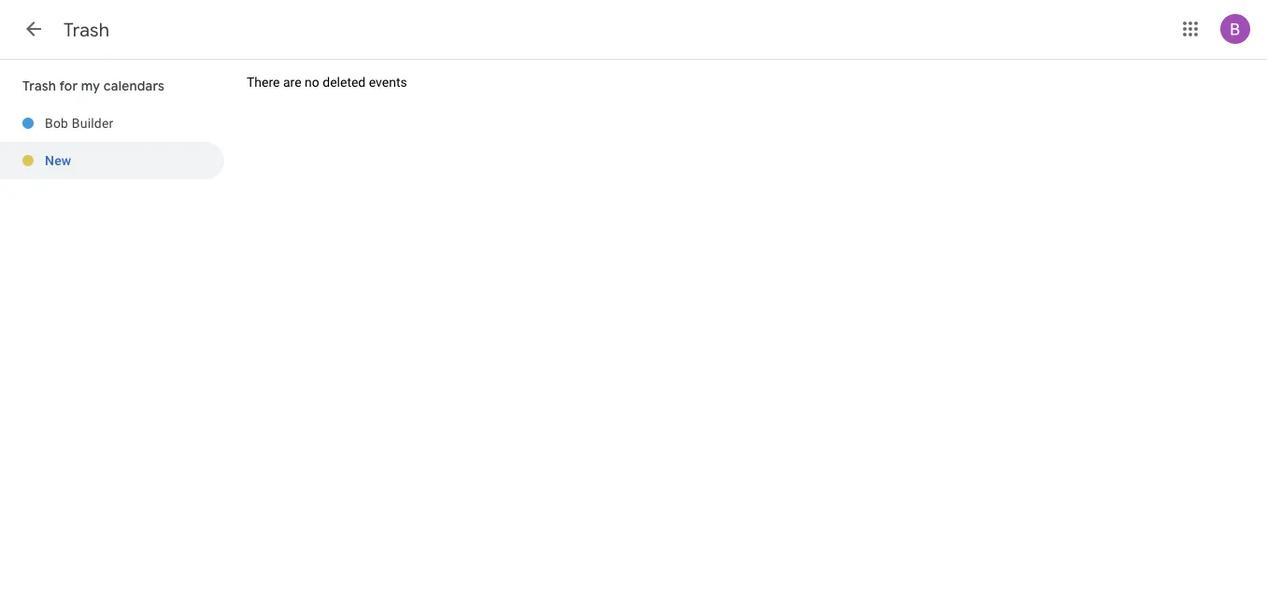 Task type: locate. For each thing, give the bounding box(es) containing it.
builder
[[72, 115, 114, 131]]

0 horizontal spatial trash
[[22, 78, 56, 94]]

1 horizontal spatial trash
[[64, 18, 110, 42]]

trash left for on the top left
[[22, 78, 56, 94]]

trash heading
[[64, 18, 110, 42]]

new
[[45, 153, 71, 168]]

trash
[[64, 18, 110, 42], [22, 78, 56, 94]]

there
[[247, 75, 280, 90]]

list containing bob builder
[[0, 105, 224, 179]]

there are no deleted events
[[247, 75, 407, 90]]

trash right the go back 'image'
[[64, 18, 110, 42]]

bob
[[45, 115, 68, 131]]

bob builder link
[[0, 105, 224, 142]]

calendars
[[104, 78, 165, 94]]

events
[[369, 75, 407, 90]]

0 vertical spatial trash
[[64, 18, 110, 42]]

go back image
[[22, 18, 45, 40]]

new link
[[0, 142, 224, 179]]

list
[[0, 105, 224, 179]]

1 vertical spatial trash
[[22, 78, 56, 94]]

are
[[283, 75, 302, 90]]

trash for trash for my calendars
[[22, 78, 56, 94]]



Task type: describe. For each thing, give the bounding box(es) containing it.
my
[[81, 78, 100, 94]]

for
[[59, 78, 78, 94]]

deleted
[[323, 75, 366, 90]]

trash for trash
[[64, 18, 110, 42]]

trash for my calendars
[[22, 78, 165, 94]]

bob builder
[[45, 115, 114, 131]]

no
[[305, 75, 320, 90]]

new list item
[[0, 142, 224, 179]]



Task type: vqa. For each thing, say whether or not it's contained in the screenshot.
list on the left top of page containing Bob Builder
yes



